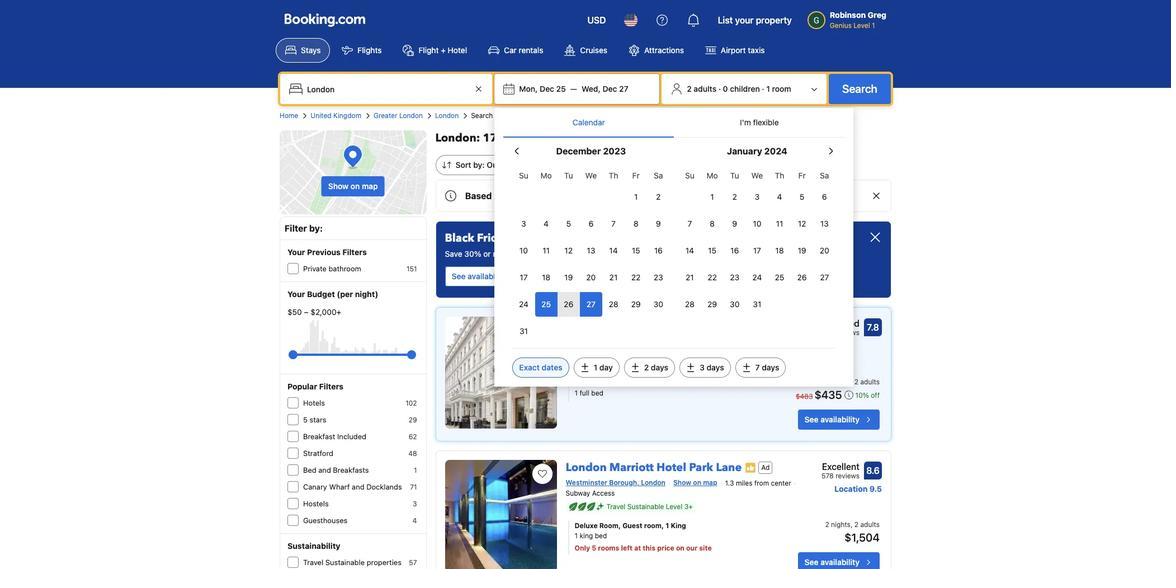 Task type: vqa. For each thing, say whether or not it's contained in the screenshot.


Task type: describe. For each thing, give the bounding box(es) containing it.
private bathroom
[[303, 264, 361, 273]]

5 January 2024 checkbox
[[791, 185, 814, 209]]

12 for 12 option on the right top of the page
[[798, 219, 807, 228]]

kingdom
[[334, 111, 362, 120]]

0 vertical spatial your
[[736, 15, 754, 25]]

robinson
[[830, 10, 866, 20]]

subway
[[566, 489, 591, 498]]

nights for 2 nights , 2 adults $1,504
[[832, 521, 851, 529]]

4 January 2024 checkbox
[[769, 185, 791, 209]]

98%
[[560, 191, 581, 201]]

7 for 7 option
[[612, 219, 616, 228]]

of
[[583, 191, 592, 201]]

2 inside 'option'
[[656, 192, 661, 201]]

your account menu robinson greg genius level 1 element
[[808, 5, 891, 31]]

28 January 2024 checkbox
[[679, 292, 701, 317]]

14 December 2023 checkbox
[[603, 238, 625, 263]]

bed inside deluxe room, guest room, 1 king 1 king bed only 5 rooms left at this price on our site
[[595, 532, 607, 540]]

bed inside double room 1 full bed
[[592, 389, 604, 397]]

2 adults · 0 children · 1 room button
[[667, 78, 823, 100]]

westminster
[[566, 478, 608, 487]]

booking.com image
[[285, 13, 365, 27]]

this property is part of our preferred partner program. it's committed to providing excellent service and good value. it'll pay us a higher commission if you make a booking. image
[[746, 462, 757, 474]]

29 January 2024 checkbox
[[701, 292, 724, 317]]

11 for 11 december 2023 'checkbox'
[[543, 246, 550, 255]]

search button
[[829, 74, 891, 104]]

usd button
[[581, 7, 613, 34]]

1 left "king"
[[575, 532, 578, 540]]

2 vertical spatial travel
[[303, 558, 324, 567]]

20 January 2024 checkbox
[[814, 238, 836, 263]]

flexible
[[754, 118, 779, 127]]

$50
[[288, 307, 302, 317]]

rooms
[[598, 544, 620, 553]]

reviews for good
[[836, 328, 860, 337]]

black
[[445, 231, 475, 246]]

level for double room
[[666, 360, 683, 368]]

1 dec from the left
[[540, 84, 555, 93]]

12 for the 12 december 2023 option
[[565, 246, 573, 255]]

1 vertical spatial filters
[[319, 382, 344, 391]]

united kingdom
[[311, 111, 362, 120]]

greater london link
[[374, 111, 423, 121]]

day
[[600, 363, 613, 372]]

2 up double room link
[[645, 363, 649, 372]]

18 for 18 "option"
[[776, 246, 784, 255]]

10 for 10 checkbox on the left of the page
[[520, 246, 528, 255]]

1 horizontal spatial and
[[352, 482, 365, 491]]

canary
[[303, 482, 327, 491]]

5 inside 5 option
[[567, 219, 571, 228]]

10 January 2024 checkbox
[[746, 212, 769, 236]]

17 December 2023 checkbox
[[513, 265, 535, 290]]

car
[[504, 45, 517, 55]]

available
[[468, 271, 500, 281]]

flight + hotel
[[419, 45, 467, 55]]

1 up 71
[[414, 466, 417, 475]]

8 January 2024 checkbox
[[701, 212, 724, 236]]

adults for 2 nights , 2 adults
[[861, 378, 880, 386]]

see availability link for double room 1 full bed
[[798, 409, 880, 430]]

2 days
[[645, 363, 669, 372]]

excellent 578 reviews
[[822, 462, 860, 480]]

28 for 28 december 2023 checkbox
[[609, 299, 619, 309]]

17 January 2024 checkbox
[[746, 238, 769, 263]]

15 December 2023 checkbox
[[625, 238, 648, 263]]

14 for 14 checkbox
[[610, 246, 618, 255]]

room
[[773, 84, 792, 93]]

2 up $1,504
[[855, 521, 859, 529]]

3 down 71
[[413, 500, 417, 508]]

4 for 4 january 2024 option
[[778, 192, 783, 201]]

children
[[730, 84, 760, 93]]

by: for filter
[[309, 223, 323, 233]]

2 9 from the left
[[733, 219, 738, 228]]

see for double room 1 full bed
[[805, 414, 819, 424]]

greater london
[[374, 111, 423, 120]]

15 for 15 checkbox
[[632, 246, 641, 255]]

Where are you going? field
[[303, 79, 473, 99]]

save
[[445, 249, 463, 259]]

access
[[592, 489, 615, 498]]

by: for sort
[[474, 160, 485, 170]]

30 January 2024 checkbox
[[724, 292, 746, 317]]

robinson greg genius level 1
[[830, 10, 887, 30]]

22 for 22 option
[[632, 273, 641, 282]]

0 vertical spatial and
[[319, 466, 331, 475]]

6 January 2024 checkbox
[[814, 185, 836, 209]]

2 up 10%
[[855, 378, 859, 386]]

22 December 2023 checkbox
[[625, 265, 648, 290]]

15 January 2024 checkbox
[[701, 238, 724, 263]]

26 for 26 december 2023 checkbox
[[564, 299, 574, 309]]

1 horizontal spatial map
[[704, 478, 718, 487]]

bed and breakfasts
[[303, 466, 369, 475]]

1 horizontal spatial 25
[[557, 84, 566, 93]]

0 vertical spatial 27
[[620, 84, 629, 93]]

10 December 2023 checkbox
[[513, 238, 535, 263]]

27 for 27 checkbox at right
[[821, 273, 830, 282]]

marriott
[[610, 460, 654, 475]]

see availability link for deluxe room, guest room, 1 king 1 king bed only 5 rooms left at this price on our site
[[798, 553, 880, 569]]

24 January 2024 checkbox
[[746, 265, 769, 290]]

december 2023
[[557, 146, 626, 156]]

left
[[621, 544, 633, 553]]

sa for 2023
[[654, 171, 663, 180]]

28 December 2023 checkbox
[[603, 292, 625, 317]]

sustainable for room
[[628, 360, 665, 368]]

see availability for double room 1 full bed
[[805, 414, 860, 424]]

25 January 2024 checkbox
[[769, 265, 791, 290]]

united
[[311, 111, 332, 120]]

62
[[409, 433, 417, 441]]

20 for the 20 checkbox
[[820, 246, 830, 255]]

lancaster gate hotel image
[[445, 317, 557, 429]]

level for deluxe room, guest room, 1 king
[[666, 503, 683, 511]]

on inside button
[[351, 181, 360, 191]]

flight
[[419, 45, 439, 55]]

2 January 2024 checkbox
[[724, 185, 746, 209]]

picks
[[518, 160, 538, 170]]

23 for 23 january 2024 "option"
[[730, 273, 740, 282]]

mo for december
[[541, 171, 552, 180]]

19 December 2023 checkbox
[[558, 265, 580, 290]]

off
[[871, 391, 880, 399]]

you
[[535, 249, 548, 259]]

–
[[304, 307, 309, 317]]

30 for 30 option
[[730, 299, 740, 309]]

5 inside 5 january 2024 option
[[800, 192, 805, 201]]

5 left stars
[[303, 415, 308, 424]]

11 January 2024 checkbox
[[769, 212, 791, 236]]

or
[[484, 249, 491, 259]]

hotel for +
[[448, 45, 467, 55]]

good 13,339 reviews
[[813, 318, 860, 337]]

1 left day
[[594, 363, 598, 372]]

center
[[771, 479, 792, 487]]

8 for 8 december 2023 option
[[634, 219, 639, 228]]

71
[[410, 483, 417, 491]]

578
[[822, 472, 834, 480]]

to
[[624, 191, 633, 201]]

wharf
[[329, 482, 350, 491]]

airport taxis
[[721, 45, 765, 55]]

bed
[[303, 466, 317, 475]]

availability for deluxe room, guest room, 1 king 1 king bed only 5 rooms left at this price on our site
[[821, 558, 860, 567]]

full
[[580, 389, 590, 397]]

book
[[550, 249, 568, 259]]

double room 1 full bed
[[575, 379, 620, 397]]

2 up $435
[[826, 378, 830, 386]]

dates
[[542, 363, 563, 372]]

stays link
[[276, 38, 330, 63]]

30 for 30 december 2023 option
[[654, 299, 664, 309]]

21 January 2024 checkbox
[[679, 265, 701, 290]]

fr for 2024
[[799, 171, 806, 180]]

1 horizontal spatial show on map
[[674, 478, 718, 487]]

14 for 14 checkbox
[[686, 246, 694, 255]]

attractions link
[[620, 38, 694, 63]]

7 January 2024 checkbox
[[679, 212, 701, 236]]

show inside button
[[328, 181, 349, 191]]

18 January 2024 checkbox
[[769, 238, 791, 263]]

178
[[483, 130, 505, 145]]

budget
[[307, 289, 335, 299]]

1 9 from the left
[[656, 219, 661, 228]]

$2,000+
[[311, 307, 342, 317]]

28 for 28 january 2024 option
[[685, 299, 695, 309]]

23 for 23 december 2023 checkbox
[[654, 273, 664, 282]]

hotel for marriott
[[657, 460, 687, 475]]

usd
[[588, 15, 606, 25]]

sort
[[456, 160, 472, 170]]

13 for 13 january 2024 option
[[821, 219, 829, 228]]

th for 2023
[[609, 171, 619, 180]]

27 December 2023 checkbox
[[580, 292, 603, 317]]

lancaster
[[566, 317, 618, 332]]

19 for 19 checkbox
[[565, 273, 573, 282]]

25 for 25 option
[[542, 299, 551, 309]]

31 for 31 december 2023 option
[[520, 326, 528, 336]]

mon,
[[520, 84, 538, 93]]

night)
[[355, 289, 379, 299]]

2 · from the left
[[762, 84, 765, 93]]

wed, dec 27 button
[[578, 79, 633, 99]]

30 December 2023 checkbox
[[648, 292, 670, 317]]

double room link
[[575, 378, 764, 388]]

8.6
[[867, 465, 880, 475]]

18 December 2023 checkbox
[[535, 265, 558, 290]]

breakfasts
[[333, 466, 369, 475]]

26 December 2023 checkbox
[[558, 292, 580, 317]]

18 for 18 december 2023 option
[[542, 273, 551, 282]]

31 January 2024 checkbox
[[746, 292, 769, 317]]

3 inside checkbox
[[522, 219, 526, 228]]

i'm flexible button
[[675, 108, 845, 137]]

calendar
[[573, 118, 605, 127]]

6 December 2023 checkbox
[[580, 212, 603, 236]]

this
[[643, 544, 656, 553]]

genius
[[830, 21, 852, 30]]

filter
[[285, 223, 307, 233]]

hotel for gate
[[649, 317, 679, 332]]

on inside deluxe room, guest room, 1 king 1 king bed only 5 rooms left at this price on our site
[[677, 544, 685, 553]]

2 vertical spatial sustainable
[[326, 558, 365, 567]]

11 for 11 option
[[777, 219, 784, 228]]

16 for 16 checkbox
[[655, 246, 663, 255]]

2 down 578
[[826, 521, 830, 529]]

westminster borough, london
[[566, 478, 666, 487]]

location
[[835, 484, 868, 493]]

3+ for double room
[[685, 360, 693, 368]]

filter by:
[[285, 223, 323, 233]]

25 December 2023 checkbox
[[535, 292, 558, 317]]

days for 2 days
[[651, 363, 669, 372]]

map inside show on map button
[[362, 181, 378, 191]]

0 vertical spatial our
[[736, 191, 751, 201]]

0 vertical spatial 2023
[[603, 146, 626, 156]]

17 for 17 option
[[754, 246, 762, 255]]

1 vertical spatial show
[[674, 478, 692, 487]]

grid for january
[[679, 165, 836, 317]]

2 December 2023 checkbox
[[648, 185, 670, 209]]

24 December 2023 checkbox
[[513, 292, 535, 317]]

16 for 16 january 2024 checkbox
[[731, 246, 739, 255]]

3+ for deluxe room, guest room, 1 king
[[685, 503, 693, 511]]

calendar button
[[504, 108, 675, 137]]

1 inside robinson greg genius level 1
[[872, 21, 876, 30]]

your for your budget (per night)
[[288, 289, 305, 299]]

, for 2 nights , 2 adults
[[851, 378, 853, 386]]

0 vertical spatial filters
[[343, 247, 367, 257]]

2 horizontal spatial 7
[[756, 363, 760, 372]]

your for your previous filters
[[288, 247, 305, 257]]

23 December 2023 checkbox
[[648, 265, 670, 290]]

1 January 2024 checkbox
[[701, 185, 724, 209]]

$435
[[815, 388, 843, 401]]



Task type: locate. For each thing, give the bounding box(es) containing it.
28 inside checkbox
[[609, 299, 619, 309]]

16 December 2023 checkbox
[[648, 238, 670, 263]]

days for 7 days
[[762, 363, 780, 372]]

1 vertical spatial travel
[[607, 503, 626, 511]]

1 16 from the left
[[655, 246, 663, 255]]

london down "london marriott hotel park lane"
[[641, 478, 666, 487]]

scored 8.6 element
[[865, 462, 882, 479]]

5 inside deluxe room, guest room, 1 king 1 king bed only 5 rooms left at this price on our site
[[592, 544, 597, 553]]

level down the 1.3 miles from center subway access
[[666, 503, 683, 511]]

properties for sustainable
[[367, 558, 402, 567]]

14 inside 14 checkbox
[[610, 246, 618, 255]]

2 dec from the left
[[603, 84, 617, 93]]

1 left king
[[666, 522, 670, 530]]

17 for 17 december 2023 "checkbox"
[[520, 273, 528, 282]]

search inside search button
[[843, 82, 878, 95]]

20 for the '20' checkbox
[[587, 273, 596, 282]]

2 nights from the top
[[832, 521, 851, 529]]

2 th from the left
[[775, 171, 785, 180]]

29 for 29 option
[[632, 299, 641, 309]]

0 horizontal spatial map
[[362, 181, 378, 191]]

united kingdom link
[[311, 111, 362, 121]]

1 inside button
[[767, 84, 771, 93]]

level up double room link
[[666, 360, 683, 368]]

0 horizontal spatial show on map
[[328, 181, 378, 191]]

28 left 29 january 2024 option
[[685, 299, 695, 309]]

26 for 26 option
[[798, 273, 807, 282]]

3 inside option
[[755, 192, 760, 201]]

grid for december
[[513, 165, 670, 344]]

17
[[754, 246, 762, 255], [520, 273, 528, 282]]

· left 0
[[719, 84, 721, 93]]

26 January 2024 checkbox
[[791, 265, 814, 290]]

list your property
[[718, 15, 792, 25]]

flight + hotel link
[[394, 38, 477, 63]]

2 horizontal spatial 4
[[778, 192, 783, 201]]

13 right 12 option on the right top of the page
[[821, 219, 829, 228]]

0 vertical spatial 10
[[753, 219, 762, 228]]

2 fr from the left
[[799, 171, 806, 180]]

availability for double room 1 full bed
[[821, 414, 860, 424]]

2023 right 29,
[[626, 249, 645, 259]]

search for search results
[[471, 111, 493, 120]]

0 vertical spatial properties
[[508, 130, 564, 145]]

exact
[[520, 363, 540, 372]]

london right greater
[[400, 111, 423, 120]]

your previous filters
[[288, 247, 367, 257]]

fr for 2023
[[633, 171, 640, 180]]

group
[[293, 346, 412, 364]]

2 28 from the left
[[685, 299, 695, 309]]

properties left 57 on the left
[[367, 558, 402, 567]]

2 see availability from the top
[[805, 558, 860, 567]]

2 tu from the left
[[731, 171, 740, 180]]

su for december
[[519, 171, 529, 180]]

14 left 15 option at the top right
[[686, 246, 694, 255]]

1 vertical spatial see
[[805, 414, 819, 424]]

21 for 21 january 2024 checkbox
[[686, 273, 694, 282]]

su up unavailable
[[686, 171, 695, 180]]

2 22 from the left
[[708, 273, 717, 282]]

10 for 10 january 2024 checkbox
[[753, 219, 762, 228]]

1 horizontal spatial 21
[[686, 273, 694, 282]]

26 inside 26 option
[[798, 273, 807, 282]]

21 December 2023 checkbox
[[603, 265, 625, 290]]

properties up picks
[[508, 130, 564, 145]]

0 vertical spatial ,
[[851, 378, 853, 386]]

0 horizontal spatial 21
[[610, 273, 618, 282]]

list
[[718, 15, 733, 25]]

travel sustainable level 3+ for room,
[[607, 503, 693, 511]]

23 right 22 january 2024 checkbox
[[730, 273, 740, 282]]

1 22 from the left
[[632, 273, 641, 282]]

room,
[[600, 522, 621, 530]]

sustainable
[[628, 360, 665, 368], [628, 503, 665, 511], [326, 558, 365, 567]]

2 16 from the left
[[731, 246, 739, 255]]

1 horizontal spatial 19
[[798, 246, 807, 255]]

see availability
[[805, 414, 860, 424], [805, 558, 860, 567]]

london: 178 properties found
[[436, 130, 599, 145]]

hotel right gate
[[649, 317, 679, 332]]

10 left "you"
[[520, 246, 528, 255]]

1 horizontal spatial days
[[707, 363, 724, 372]]

16 right 15 option at the top right
[[731, 246, 739, 255]]

when
[[514, 249, 533, 259]]

19 January 2024 checkbox
[[791, 238, 814, 263]]

15 for 15 option at the top right
[[709, 246, 717, 255]]

7 for 7 january 2024 option
[[688, 219, 692, 228]]

tu for december 2023
[[565, 171, 573, 180]]

0 horizontal spatial 15
[[632, 246, 641, 255]]

13 December 2023 checkbox
[[580, 238, 603, 263]]

13 left nov
[[587, 246, 596, 255]]

25 cell
[[535, 290, 558, 317]]

your budget (per night)
[[288, 289, 379, 299]]

20 December 2023 checkbox
[[580, 265, 603, 290]]

16 January 2024 checkbox
[[724, 238, 746, 263]]

hotel inside 'link'
[[448, 45, 467, 55]]

2 your from the top
[[288, 289, 305, 299]]

0 horizontal spatial 26
[[564, 299, 574, 309]]

see availability down $435
[[805, 414, 860, 424]]

tab list containing calendar
[[504, 108, 845, 138]]

8 for 8 checkbox
[[710, 219, 715, 228]]

airport
[[721, 45, 746, 55]]

1 horizontal spatial 7
[[688, 219, 692, 228]]

tu up 2 option
[[731, 171, 740, 180]]

bed right full
[[592, 389, 604, 397]]

greater
[[374, 111, 398, 120]]

reviews right 13,339
[[836, 328, 860, 337]]

su for january
[[686, 171, 695, 180]]

reviews inside excellent 578 reviews
[[836, 472, 860, 480]]

1 horizontal spatial we
[[752, 171, 763, 180]]

travel sustainable level 3+ up double room link
[[607, 360, 693, 368]]

1
[[872, 21, 876, 30], [767, 84, 771, 93], [635, 192, 638, 201], [711, 192, 714, 201], [594, 363, 598, 372], [575, 389, 578, 397], [414, 466, 417, 475], [666, 522, 670, 530], [575, 532, 578, 540]]

based
[[465, 191, 492, 201]]

popular
[[288, 382, 317, 391]]

1 left full
[[575, 389, 578, 397]]

adults for 2 nights , 2 adults $1,504
[[861, 521, 880, 529]]

and right bed
[[319, 466, 331, 475]]

your down the filter
[[288, 247, 305, 257]]

24 for 24 december 2023 checkbox
[[519, 299, 529, 309]]

1 vertical spatial show on map
[[674, 478, 718, 487]]

0 vertical spatial 26
[[798, 273, 807, 282]]

january 2024
[[727, 146, 788, 156]]

1 horizontal spatial 27
[[620, 84, 629, 93]]

travel for room,
[[607, 503, 626, 511]]

8 December 2023 checkbox
[[625, 212, 648, 236]]

adults left 0
[[694, 84, 717, 93]]

21 right the '20' checkbox
[[610, 273, 618, 282]]

1 horizontal spatial 14
[[686, 246, 694, 255]]

0 vertical spatial 4
[[778, 192, 783, 201]]

1 su from the left
[[519, 171, 529, 180]]

2 reviews from the top
[[836, 472, 860, 480]]

1 vertical spatial 12
[[565, 246, 573, 255]]

1 vertical spatial 2023
[[626, 249, 645, 259]]

december
[[557, 146, 601, 156]]

28 up lancaster gate hotel
[[609, 299, 619, 309]]

1 23 from the left
[[654, 273, 664, 282]]

tab list
[[504, 108, 845, 138]]

6 inside checkbox
[[823, 192, 827, 201]]

park
[[690, 460, 714, 475]]

10 left 11 option
[[753, 219, 762, 228]]

scored 7.8 element
[[865, 318, 882, 336]]

2 14 from the left
[[686, 246, 694, 255]]

2 horizontal spatial 25
[[775, 273, 785, 282]]

19 right 18 "option"
[[798, 246, 807, 255]]

25 for '25 january 2024' option
[[775, 273, 785, 282]]

see availability link down 2 nights , 2 adults $1,504
[[798, 553, 880, 569]]

based on your filters, 98% of places to stay are unavailable on our site.
[[465, 191, 772, 201]]

13 for 13 checkbox
[[587, 246, 596, 255]]

private
[[303, 264, 327, 273]]

0 horizontal spatial 22
[[632, 273, 641, 282]]

28 inside option
[[685, 299, 695, 309]]

0 horizontal spatial your
[[507, 191, 527, 201]]

0 vertical spatial 3+
[[685, 360, 693, 368]]

travel for room
[[607, 360, 626, 368]]

1 vertical spatial bed
[[595, 532, 607, 540]]

1 vertical spatial travel sustainable level 3+
[[607, 503, 693, 511]]

13 inside checkbox
[[587, 246, 596, 255]]

1 vertical spatial ,
[[851, 521, 853, 529]]

your left filters, at the top of page
[[507, 191, 527, 201]]

8
[[634, 219, 639, 228], [710, 219, 715, 228]]

29 right 28 january 2024 option
[[708, 299, 717, 309]]

0 vertical spatial map
[[362, 181, 378, 191]]

7 inside 7 january 2024 option
[[688, 219, 692, 228]]

13 inside option
[[821, 219, 829, 228]]

4 up black friday deals save 30% or more when you book before nov 29, 2023
[[544, 219, 549, 228]]

1 down greg
[[872, 21, 876, 30]]

11 December 2023 checkbox
[[535, 238, 558, 263]]

tu for january 2024
[[731, 171, 740, 180]]

at
[[635, 544, 641, 553]]

1 inside checkbox
[[711, 192, 714, 201]]

0 horizontal spatial sa
[[654, 171, 663, 180]]

24 for the 24 checkbox in the right of the page
[[753, 273, 762, 282]]

adults up $1,504
[[861, 521, 880, 529]]

0 horizontal spatial we
[[586, 171, 597, 180]]

adults up 10% off
[[861, 378, 880, 386]]

2 nights , 2 adults
[[826, 378, 880, 386]]

1 vertical spatial map
[[704, 478, 718, 487]]

0 horizontal spatial 25
[[542, 299, 551, 309]]

london up the westminster
[[566, 460, 607, 475]]

1 vertical spatial properties
[[367, 558, 402, 567]]

1 travel sustainable level 3+ from the top
[[607, 360, 693, 368]]

7 right 3 days
[[756, 363, 760, 372]]

0 horizontal spatial 7
[[612, 219, 616, 228]]

this property is part of our preferred partner program. it's committed to providing excellent service and good value. it'll pay us a higher commission if you make a booking. image
[[746, 462, 757, 474]]

15 inside checkbox
[[632, 246, 641, 255]]

nights up $435
[[832, 378, 851, 386]]

0 vertical spatial 11
[[777, 219, 784, 228]]

cruises link
[[555, 38, 617, 63]]

sustainable for room,
[[628, 503, 665, 511]]

4 for 4 option
[[544, 219, 549, 228]]

friday
[[477, 231, 511, 246]]

1 vertical spatial 13
[[587, 246, 596, 255]]

6 for 6 january 2024 checkbox
[[823, 192, 827, 201]]

guesthouses
[[303, 516, 348, 525]]

1 horizontal spatial show
[[674, 478, 692, 487]]

0 vertical spatial 6
[[823, 192, 827, 201]]

your up the $50
[[288, 289, 305, 299]]

nights inside 2 nights , 2 adults $1,504
[[832, 521, 851, 529]]

29 up 62
[[409, 416, 417, 424]]

2 availability from the top
[[821, 558, 860, 567]]

double
[[575, 379, 599, 387]]

20 inside the '20' checkbox
[[587, 273, 596, 282]]

, for 2 nights , 2 adults $1,504
[[851, 521, 853, 529]]

2 30 from the left
[[730, 299, 740, 309]]

2 15 from the left
[[709, 246, 717, 255]]

1 horizontal spatial fr
[[799, 171, 806, 180]]

24 left '25 january 2024' option
[[753, 273, 762, 282]]

1 th from the left
[[609, 171, 619, 180]]

2 3+ from the top
[[685, 503, 693, 511]]

2 8 from the left
[[710, 219, 715, 228]]

29 December 2023 checkbox
[[625, 292, 648, 317]]

before
[[571, 249, 594, 259]]

1 availability from the top
[[821, 414, 860, 424]]

2024
[[765, 146, 788, 156]]

26 inside 26 december 2023 checkbox
[[564, 299, 574, 309]]

travel sustainable properties
[[303, 558, 402, 567]]

th for 2024
[[775, 171, 785, 180]]

mo up filters, at the top of page
[[541, 171, 552, 180]]

1 vertical spatial hotel
[[649, 317, 679, 332]]

0 vertical spatial sustainable
[[628, 360, 665, 368]]

1 vertical spatial 18
[[542, 273, 551, 282]]

1 December 2023 checkbox
[[625, 185, 648, 209]]

3 up deals
[[522, 219, 526, 228]]

greg
[[868, 10, 887, 20]]

6 for 6 december 2023 option
[[589, 219, 594, 228]]

1 horizontal spatial dec
[[603, 84, 617, 93]]

january
[[727, 146, 763, 156]]

sa for 2024
[[820, 171, 830, 180]]

2 inside button
[[687, 84, 692, 93]]

0 horizontal spatial and
[[319, 466, 331, 475]]

1 left room
[[767, 84, 771, 93]]

4 December 2023 checkbox
[[535, 212, 558, 236]]

15 inside option
[[709, 246, 717, 255]]

we up site.
[[752, 171, 763, 180]]

4 inside option
[[778, 192, 783, 201]]

21
[[610, 273, 618, 282], [686, 273, 694, 282]]

27 up lancaster
[[587, 299, 596, 309]]

14 inside 14 checkbox
[[686, 246, 694, 255]]

1 nights from the top
[[832, 378, 851, 386]]

11 right 10 january 2024 checkbox
[[777, 219, 784, 228]]

breakfast
[[303, 432, 335, 441]]

1 vertical spatial 24
[[519, 299, 529, 309]]

15
[[632, 246, 641, 255], [709, 246, 717, 255]]

21 left 22 january 2024 checkbox
[[686, 273, 694, 282]]

22 inside checkbox
[[708, 273, 717, 282]]

2 , from the top
[[851, 521, 853, 529]]

hotel
[[448, 45, 467, 55], [649, 317, 679, 332], [657, 460, 687, 475]]

places
[[594, 191, 622, 201]]

2 su from the left
[[686, 171, 695, 180]]

1 , from the top
[[851, 378, 853, 386]]

2 see availability link from the top
[[798, 553, 880, 569]]

25 inside 25 option
[[542, 299, 551, 309]]

7 December 2023 checkbox
[[603, 212, 625, 236]]

1 inside double room 1 full bed
[[575, 389, 578, 397]]

8 inside checkbox
[[710, 219, 715, 228]]

1 horizontal spatial your
[[736, 15, 754, 25]]

102
[[406, 399, 417, 407]]

0 horizontal spatial 4
[[413, 517, 417, 525]]

27 cell
[[580, 290, 603, 317]]

19 for the 19 checkbox
[[798, 246, 807, 255]]

th
[[609, 171, 619, 180], [775, 171, 785, 180]]

25
[[557, 84, 566, 93], [775, 273, 785, 282], [542, 299, 551, 309]]

27 January 2024 checkbox
[[814, 265, 836, 290]]

stays
[[301, 45, 321, 55]]

reviews up the location at bottom right
[[836, 472, 860, 480]]

su down picks
[[519, 171, 529, 180]]

adults
[[694, 84, 717, 93], [861, 378, 880, 386], [861, 521, 880, 529]]

7.8
[[867, 322, 880, 332]]

excellent
[[822, 462, 860, 472]]

1 vertical spatial sustainable
[[628, 503, 665, 511]]

17 left 18 december 2023 option
[[520, 273, 528, 282]]

27 for 27 checkbox
[[587, 299, 596, 309]]

2 travel sustainable level 3+ from the top
[[607, 503, 693, 511]]

3 December 2023 checkbox
[[513, 212, 535, 236]]

grid
[[513, 165, 670, 344], [679, 165, 836, 317]]

filters
[[343, 247, 367, 257], [319, 382, 344, 391]]

6 inside option
[[589, 219, 594, 228]]

we for january
[[752, 171, 763, 180]]

travel down access
[[607, 503, 626, 511]]

6 right 5 january 2024 option
[[823, 192, 827, 201]]

see inside button
[[452, 271, 466, 281]]

search for search
[[843, 82, 878, 95]]

1 horizontal spatial 20
[[820, 246, 830, 255]]

0 vertical spatial availability
[[821, 414, 860, 424]]

level inside robinson greg genius level 1
[[854, 21, 871, 30]]

0 vertical spatial show on map
[[328, 181, 378, 191]]

0 horizontal spatial 29
[[409, 416, 417, 424]]

26 cell
[[558, 290, 580, 317]]

nights up $1,504
[[832, 521, 851, 529]]

3 days from the left
[[762, 363, 780, 372]]

only
[[575, 544, 591, 553]]

3
[[755, 192, 760, 201], [522, 219, 526, 228], [700, 363, 705, 372], [413, 500, 417, 508]]

11 inside 'checkbox'
[[543, 246, 550, 255]]

1 days from the left
[[651, 363, 669, 372]]

adults inside 2 nights , 2 adults $1,504
[[861, 521, 880, 529]]

27 right 26 option
[[821, 273, 830, 282]]

12 December 2023 checkbox
[[558, 238, 580, 263]]

0 horizontal spatial su
[[519, 171, 529, 180]]

3 up double room link
[[700, 363, 705, 372]]

2 right stay
[[656, 192, 661, 201]]

12 inside option
[[565, 246, 573, 255]]

31 inside option
[[520, 326, 528, 336]]

1 vertical spatial 3+
[[685, 503, 693, 511]]

11 inside option
[[777, 219, 784, 228]]

1 vertical spatial see availability link
[[798, 553, 880, 569]]

1 tu from the left
[[565, 171, 573, 180]]

1 vertical spatial 4
[[544, 219, 549, 228]]

21 inside checkbox
[[610, 273, 618, 282]]

31 December 2023 checkbox
[[513, 319, 535, 344]]

dec right mon,
[[540, 84, 555, 93]]

our
[[487, 160, 501, 170]]

3+ down the 1.3 miles from center subway access
[[685, 503, 693, 511]]

1 15 from the left
[[632, 246, 641, 255]]

properties for 178
[[508, 130, 564, 145]]

car rentals
[[504, 45, 544, 55]]

cruises
[[581, 45, 608, 55]]

1 see availability link from the top
[[798, 409, 880, 430]]

2 vertical spatial 4
[[413, 517, 417, 525]]

sa
[[654, 171, 663, 180], [820, 171, 830, 180]]

19 inside 19 checkbox
[[565, 273, 573, 282]]

lancaster gate hotel
[[566, 317, 679, 332]]

our inside deluxe room, guest room, 1 king 1 king bed only 5 rooms left at this price on our site
[[687, 544, 698, 553]]

0 vertical spatial your
[[288, 247, 305, 257]]

8 inside option
[[634, 219, 639, 228]]

27 inside 27 cell
[[587, 299, 596, 309]]

nights
[[832, 378, 851, 386], [832, 521, 851, 529]]

mo for january
[[707, 171, 718, 180]]

sa up are
[[654, 171, 663, 180]]

22 January 2024 checkbox
[[701, 265, 724, 290]]

reviews for excellent
[[836, 472, 860, 480]]

0 horizontal spatial 6
[[589, 219, 594, 228]]

1 vertical spatial 20
[[587, 273, 596, 282]]

0 vertical spatial travel sustainable level 3+
[[607, 360, 693, 368]]

20 inside checkbox
[[820, 246, 830, 255]]

1 8 from the left
[[634, 219, 639, 228]]

1 vertical spatial see availability
[[805, 558, 860, 567]]

see availability link down $435
[[798, 409, 880, 430]]

29 up gate
[[632, 299, 641, 309]]

see for deluxe room, guest room, 1 king 1 king bed only 5 rooms left at this price on our site
[[805, 558, 819, 567]]

2 vertical spatial level
[[666, 503, 683, 511]]

excellent element
[[822, 460, 860, 473]]

23 January 2024 checkbox
[[724, 265, 746, 290]]

see availability down 2 nights , 2 adults $1,504
[[805, 558, 860, 567]]

hotel up the 1.3 miles from center subway access
[[657, 460, 687, 475]]

13,339
[[813, 328, 834, 337]]

2 nights , 2 adults $1,504
[[826, 521, 880, 544]]

london marriott hotel park lane image
[[445, 460, 557, 569]]

1 grid from the left
[[513, 165, 670, 344]]

0 vertical spatial 17
[[754, 246, 762, 255]]

0 horizontal spatial 20
[[587, 273, 596, 282]]

hotels
[[303, 398, 325, 407]]

car rentals link
[[479, 38, 553, 63]]

2 sa from the left
[[820, 171, 830, 180]]

2023 inside black friday deals save 30% or more when you book before nov 29, 2023
[[626, 249, 645, 259]]

26 right 25 option
[[564, 299, 574, 309]]

12 right 11 december 2023 'checkbox'
[[565, 246, 573, 255]]

—
[[571, 84, 578, 93]]

1 14 from the left
[[610, 246, 618, 255]]

16 inside checkbox
[[655, 246, 663, 255]]

9 January 2024 checkbox
[[724, 212, 746, 236]]

lane
[[716, 460, 742, 475]]

travel down sustainability
[[303, 558, 324, 567]]

17 inside "checkbox"
[[520, 273, 528, 282]]

0 horizontal spatial 16
[[655, 246, 663, 255]]

2 21 from the left
[[686, 273, 694, 282]]

2 vertical spatial 25
[[542, 299, 551, 309]]

2 we from the left
[[752, 171, 763, 180]]

1 horizontal spatial 31
[[753, 299, 762, 309]]

18 inside option
[[542, 273, 551, 282]]

previous
[[307, 247, 341, 257]]

24 inside checkbox
[[753, 273, 762, 282]]

list your property link
[[712, 7, 799, 34]]

3 January 2024 checkbox
[[746, 185, 769, 209]]

22 inside option
[[632, 273, 641, 282]]

25 inside '25 january 2024' option
[[775, 273, 785, 282]]

22 right 21 checkbox
[[632, 273, 641, 282]]

18 inside "option"
[[776, 246, 784, 255]]

1 vertical spatial 31
[[520, 326, 528, 336]]

25 right 24 december 2023 checkbox
[[542, 299, 551, 309]]

4 inside option
[[544, 219, 549, 228]]

6 left 7 option
[[589, 219, 594, 228]]

0 vertical spatial adults
[[694, 84, 717, 93]]

13 January 2024 checkbox
[[814, 212, 836, 236]]

5 December 2023 checkbox
[[558, 212, 580, 236]]

stratford
[[303, 449, 334, 458]]

9 December 2023 checkbox
[[648, 212, 670, 236]]

site
[[700, 544, 712, 553]]

1 21 from the left
[[610, 273, 618, 282]]

1 horizontal spatial 16
[[731, 246, 739, 255]]

see availability for deluxe room, guest room, 1 king 1 king bed only 5 rooms left at this price on our site
[[805, 558, 860, 567]]

from
[[755, 479, 770, 487]]

12 January 2024 checkbox
[[791, 212, 814, 236]]

21 for 21 checkbox
[[610, 273, 618, 282]]

7 left 8 december 2023 option
[[612, 219, 616, 228]]

23 inside 23 december 2023 checkbox
[[654, 273, 664, 282]]

1 your from the top
[[288, 247, 305, 257]]

17 inside option
[[754, 246, 762, 255]]

14
[[610, 246, 618, 255], [686, 246, 694, 255]]

4 right site.
[[778, 192, 783, 201]]

0 vertical spatial 12
[[798, 219, 807, 228]]

i'm
[[740, 118, 751, 127]]

filters up hotels
[[319, 382, 344, 391]]

21 inside checkbox
[[686, 273, 694, 282]]

docklands
[[367, 482, 402, 491]]

deluxe room, guest room, 1 king link
[[575, 521, 764, 531]]

1 we from the left
[[586, 171, 597, 180]]

flights link
[[333, 38, 391, 63]]

1 28 from the left
[[609, 299, 619, 309]]

16 inside checkbox
[[731, 246, 739, 255]]

19 inside checkbox
[[798, 246, 807, 255]]

0 vertical spatial bed
[[592, 389, 604, 397]]

king
[[671, 522, 686, 530]]

london up 'london:'
[[435, 111, 459, 120]]

days for 3 days
[[707, 363, 724, 372]]

1 horizontal spatial 10
[[753, 219, 762, 228]]

12 inside option
[[798, 219, 807, 228]]

1 horizontal spatial grid
[[679, 165, 836, 317]]

travel sustainable level 3+ up room,
[[607, 503, 693, 511]]

by: left our
[[474, 160, 485, 170]]

sustainable down sustainability
[[326, 558, 365, 567]]

1 vertical spatial by:
[[309, 223, 323, 233]]

availability down 2 nights , 2 adults $1,504
[[821, 558, 860, 567]]

3+
[[685, 360, 693, 368], [685, 503, 693, 511]]

1 inside option
[[635, 192, 638, 201]]

15 right 14 checkbox
[[709, 246, 717, 255]]

travel sustainable level 3+ for room
[[607, 360, 693, 368]]

1 3+ from the top
[[685, 360, 693, 368]]

we for december
[[586, 171, 597, 180]]

29 for 29 january 2024 option
[[708, 299, 717, 309]]

by:
[[474, 160, 485, 170], [309, 223, 323, 233]]

9 right 8 december 2023 option
[[656, 219, 661, 228]]

1 vertical spatial 19
[[565, 273, 573, 282]]

1 mo from the left
[[541, 171, 552, 180]]

27 right wed,
[[620, 84, 629, 93]]

good element
[[813, 317, 860, 330]]

1 sa from the left
[[654, 171, 663, 180]]

adults inside button
[[694, 84, 717, 93]]

borough,
[[610, 478, 640, 487]]

1 fr from the left
[[633, 171, 640, 180]]

1 · from the left
[[719, 84, 721, 93]]

5 right only
[[592, 544, 597, 553]]

we up of
[[586, 171, 597, 180]]

2 days from the left
[[707, 363, 724, 372]]

1 horizontal spatial 13
[[821, 219, 829, 228]]

11 left 'book'
[[543, 246, 550, 255]]

reviews inside good 13,339 reviews
[[836, 328, 860, 337]]

2 inside option
[[733, 192, 737, 201]]

0 vertical spatial hotel
[[448, 45, 467, 55]]

unavailable
[[672, 191, 721, 201]]

0 horizontal spatial 10
[[520, 246, 528, 255]]

tu
[[565, 171, 573, 180], [731, 171, 740, 180]]

0 vertical spatial reviews
[[836, 328, 860, 337]]

show
[[328, 181, 349, 191], [674, 478, 692, 487]]

23 right 22 option
[[654, 273, 664, 282]]

search results updated. london: 178 properties found. applied filters: hyde park. element
[[436, 130, 892, 146]]

0 horizontal spatial 24
[[519, 299, 529, 309]]

31 inside checkbox
[[753, 299, 762, 309]]

8 right 7 january 2024 option
[[710, 219, 715, 228]]

14 January 2024 checkbox
[[679, 238, 701, 263]]

20 right 19 checkbox
[[587, 273, 596, 282]]

nights for 2 nights , 2 adults
[[832, 378, 851, 386]]

stay
[[635, 191, 654, 201]]

3+ left 3 days
[[685, 360, 693, 368]]

our left site.
[[736, 191, 751, 201]]

18 right 17 option
[[776, 246, 784, 255]]

18 left 19 checkbox
[[542, 273, 551, 282]]

2 mo from the left
[[707, 171, 718, 180]]

24 left 25 option
[[519, 299, 529, 309]]

23 inside 23 january 2024 "option"
[[730, 273, 740, 282]]

are
[[656, 191, 670, 201]]

1 see availability from the top
[[805, 414, 860, 424]]

0 horizontal spatial dec
[[540, 84, 555, 93]]

2 grid from the left
[[679, 165, 836, 317]]

fr up 1 option
[[633, 171, 640, 180]]

1 horizontal spatial 15
[[709, 246, 717, 255]]

0 horizontal spatial mo
[[541, 171, 552, 180]]

1 30 from the left
[[654, 299, 664, 309]]

2 left 0
[[687, 84, 692, 93]]

24 inside 24 december 2023 checkbox
[[519, 299, 529, 309]]

7 inside 7 option
[[612, 219, 616, 228]]

1 vertical spatial 25
[[775, 273, 785, 282]]

2 23 from the left
[[730, 273, 740, 282]]

1 horizontal spatial th
[[775, 171, 785, 180]]

1 reviews from the top
[[836, 328, 860, 337]]

22 for 22 january 2024 checkbox
[[708, 273, 717, 282]]

1 horizontal spatial 28
[[685, 299, 695, 309]]

black friday deals save 30% or more when you book before nov 29, 2023
[[445, 231, 645, 259]]

show on map inside button
[[328, 181, 378, 191]]

1 vertical spatial nights
[[832, 521, 851, 529]]

31 down 24 december 2023 checkbox
[[520, 326, 528, 336]]

, inside 2 nights , 2 adults $1,504
[[851, 521, 853, 529]]



